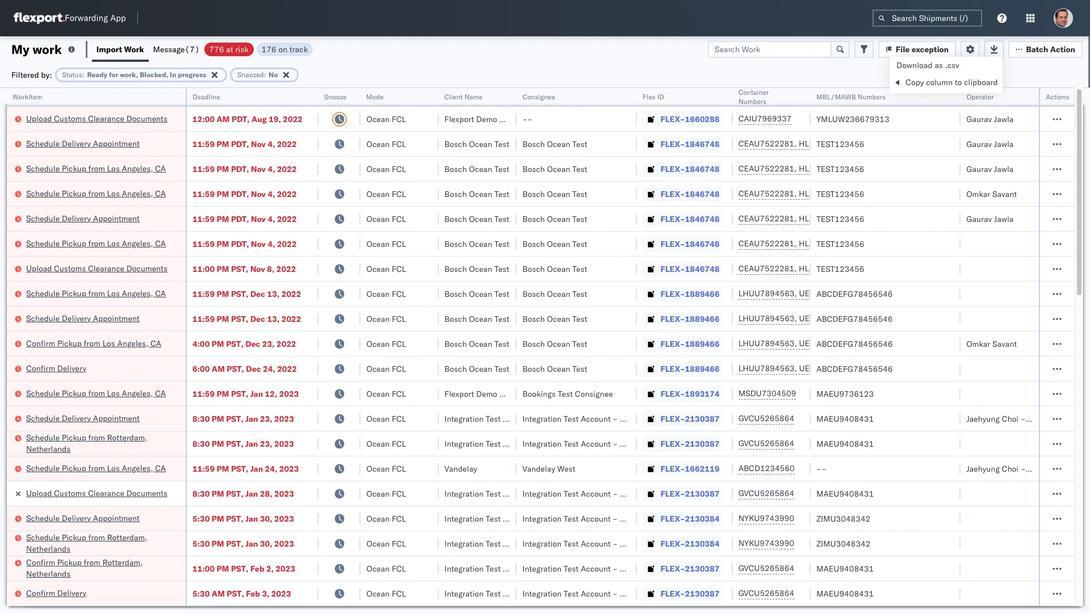 Task type: vqa. For each thing, say whether or not it's contained in the screenshot.


Task type: locate. For each thing, give the bounding box(es) containing it.
1 demo from the top
[[476, 114, 498, 124]]

2 schedule delivery appointment link from the top
[[26, 213, 140, 224]]

1 vertical spatial clearance
[[88, 263, 124, 274]]

flex-2130387 button
[[643, 411, 722, 427], [643, 411, 722, 427], [643, 436, 722, 452], [643, 436, 722, 452], [643, 486, 722, 502], [643, 486, 722, 502], [643, 561, 722, 577], [643, 561, 722, 577], [643, 586, 722, 602], [643, 586, 722, 602]]

11:59 pm pst, dec 13, 2022 up 4:00 pm pst, dec 23, 2022
[[193, 314, 301, 324]]

flex-1889466 for confirm pickup from los angeles, ca
[[661, 339, 720, 349]]

2130387 for confirm pickup from rotterdam, netherlands
[[685, 564, 720, 574]]

1 omkar from the top
[[967, 189, 991, 199]]

omkar savant
[[967, 189, 1017, 199], [967, 339, 1017, 349]]

1 vertical spatial savant
[[993, 339, 1017, 349]]

3 integration from the top
[[523, 489, 562, 499]]

5 1846748 from the top
[[685, 239, 720, 249]]

0 vertical spatial clearance
[[88, 113, 124, 124]]

2 vertical spatial 8:30
[[193, 489, 210, 499]]

message
[[153, 44, 185, 54]]

1 vertical spatial netherlands
[[26, 544, 71, 554]]

4 gaurav jawla from the top
[[967, 214, 1014, 224]]

-- down consignee button
[[523, 114, 533, 124]]

schedule pickup from rotterdam, netherlands for 5:30 pm pst, jan 30, 2023
[[26, 533, 147, 554]]

0 vertical spatial rotterdam,
[[107, 433, 147, 443]]

2023
[[279, 389, 299, 399], [274, 414, 294, 424], [274, 439, 294, 449], [279, 464, 299, 474], [274, 489, 294, 499], [274, 514, 294, 524], [274, 539, 294, 549], [276, 564, 295, 574], [271, 589, 291, 599]]

test123456
[[817, 139, 865, 149], [817, 164, 865, 174], [817, 189, 865, 199], [817, 214, 865, 224], [817, 239, 865, 249], [817, 264, 865, 274]]

5 11:59 pm pdt, nov 4, 2022 from the top
[[193, 239, 297, 249]]

forwarding app link
[[14, 12, 126, 24]]

6 schedule pickup from los angeles, ca from the top
[[26, 463, 166, 473]]

lhuu7894563, for schedule delivery appointment
[[739, 314, 797, 324]]

7 karl from the top
[[620, 589, 635, 599]]

1 11:00 from the top
[[193, 264, 215, 274]]

schedule pickup from los angeles, ca link for 5th schedule pickup from los angeles, ca button from the top
[[26, 388, 166, 399]]

pst, down 6:00 am pst, dec 24, 2022
[[231, 389, 248, 399]]

1 vertical spatial upload customs clearance documents link
[[26, 263, 168, 274]]

1 horizontal spatial --
[[817, 464, 827, 474]]

maeu9408431 for schedule pickup from rotterdam, netherlands
[[817, 439, 874, 449]]

2130387
[[685, 414, 720, 424], [685, 439, 720, 449], [685, 489, 720, 499], [685, 564, 720, 574], [685, 589, 720, 599]]

2 flexport demo consignee from the top
[[445, 389, 538, 399]]

1 vertical spatial 8:30 pm pst, jan 23, 2023
[[193, 439, 294, 449]]

zimu3048342
[[817, 514, 871, 524], [817, 539, 871, 549]]

from inside the 'confirm pickup from rotterdam, netherlands'
[[84, 558, 100, 568]]

3 lhuu7894563, from the top
[[739, 339, 797, 349]]

client name
[[445, 93, 483, 101]]

maeu9408431 for confirm delivery
[[817, 589, 874, 599]]

delivery
[[62, 138, 91, 149], [62, 213, 91, 224], [62, 313, 91, 324], [57, 363, 86, 374], [62, 413, 91, 423], [62, 513, 91, 523], [57, 588, 86, 598]]

msdu7304509
[[739, 389, 797, 399]]

30, up 2,
[[260, 539, 272, 549]]

14 fcl from the top
[[392, 439, 406, 449]]

bosch ocean test
[[445, 139, 510, 149], [523, 139, 588, 149], [445, 164, 510, 174], [523, 164, 588, 174], [445, 189, 510, 199], [523, 189, 588, 199], [445, 214, 510, 224], [523, 214, 588, 224], [445, 239, 510, 249], [523, 239, 588, 249], [445, 264, 510, 274], [523, 264, 588, 274], [445, 289, 510, 299], [523, 289, 588, 299], [445, 314, 510, 324], [523, 314, 588, 324], [445, 339, 510, 349], [523, 339, 588, 349], [445, 364, 510, 374], [523, 364, 588, 374]]

numbers for mbl/mawb numbers
[[858, 93, 886, 101]]

0 vertical spatial omkar savant
[[967, 189, 1017, 199]]

abcd1234560
[[739, 464, 795, 474]]

5 flex-2130387 from the top
[[661, 589, 720, 599]]

4 1846748 from the top
[[685, 214, 720, 224]]

schedule pickup from los angeles, ca link for second schedule pickup from los angeles, ca button from the top of the page
[[26, 188, 166, 199]]

5:30 pm pst, jan 30, 2023 down 8:30 pm pst, jan 28, 2023
[[193, 514, 294, 524]]

uetu5238478 for schedule pickup from los angeles, ca
[[800, 289, 855, 299]]

abcdefg78456546 for confirm pickup from los angeles, ca
[[817, 339, 893, 349]]

0 horizontal spatial --
[[523, 114, 533, 124]]

ceau7522281,
[[739, 139, 797, 149], [739, 164, 797, 174], [739, 189, 797, 199], [739, 214, 797, 224], [739, 239, 797, 249], [739, 264, 797, 274]]

1 horizontal spatial vandelay
[[523, 464, 556, 474]]

demo left "bookings"
[[476, 389, 498, 399]]

flexport for bookings test consignee
[[445, 389, 474, 399]]

3 karl from the top
[[620, 489, 635, 499]]

23, down 12,
[[260, 414, 272, 424]]

rotterdam, inside the 'confirm pickup from rotterdam, netherlands'
[[102, 558, 143, 568]]

2 vertical spatial upload
[[26, 488, 52, 498]]

fcl
[[392, 114, 406, 124], [392, 139, 406, 149], [392, 164, 406, 174], [392, 189, 406, 199], [392, 214, 406, 224], [392, 239, 406, 249], [392, 264, 406, 274], [392, 289, 406, 299], [392, 314, 406, 324], [392, 339, 406, 349], [392, 364, 406, 374], [392, 389, 406, 399], [392, 414, 406, 424], [392, 439, 406, 449], [392, 464, 406, 474], [392, 489, 406, 499], [392, 514, 406, 524], [392, 539, 406, 549], [392, 564, 406, 574], [392, 589, 406, 599]]

5 flex-1846748 from the top
[[661, 239, 720, 249]]

4 schedule delivery appointment button from the top
[[26, 413, 140, 425]]

pdt, for 2nd schedule delivery appointment link from the top
[[231, 214, 249, 224]]

resize handle column header for deadline
[[305, 88, 319, 614]]

2 2130387 from the top
[[685, 439, 720, 449]]

pickup for 1st schedule pickup from los angeles, ca button from the bottom of the page
[[62, 463, 86, 473]]

5:30 down the "11:00 pm pst, feb 2, 2023"
[[193, 589, 210, 599]]

2 vertical spatial rotterdam,
[[102, 558, 143, 568]]

11:59
[[193, 139, 215, 149], [193, 164, 215, 174], [193, 189, 215, 199], [193, 214, 215, 224], [193, 239, 215, 249], [193, 289, 215, 299], [193, 314, 215, 324], [193, 389, 215, 399], [193, 464, 215, 474]]

rotterdam, for 11:00 pm pst, feb 2, 2023
[[102, 558, 143, 568]]

3 documents from the top
[[126, 488, 168, 498]]

18 flex- from the top
[[661, 539, 685, 549]]

1 flex-1846748 from the top
[[661, 139, 720, 149]]

numbers up 'ymluw236679313'
[[858, 93, 886, 101]]

1 vertical spatial demo
[[476, 389, 498, 399]]

8:30 down "11:59 pm pst, jan 24, 2023"
[[193, 489, 210, 499]]

los for confirm pickup from los angeles, ca button
[[102, 338, 115, 349]]

numbers inside button
[[858, 93, 886, 101]]

1 vertical spatial schedule pickup from rotterdam, netherlands
[[26, 533, 147, 554]]

2 vertical spatial clearance
[[88, 488, 124, 498]]

lagerfeld
[[637, 414, 671, 424], [637, 439, 671, 449], [637, 489, 671, 499], [637, 514, 671, 524], [637, 539, 671, 549], [637, 564, 671, 574], [637, 589, 671, 599]]

0 vertical spatial upload customs clearance documents
[[26, 113, 168, 124]]

0 vertical spatial savant
[[993, 189, 1017, 199]]

24, for 2023
[[265, 464, 277, 474]]

2 vertical spatial 5:30
[[193, 589, 210, 599]]

-- right abcd1234560
[[817, 464, 827, 474]]

0 vertical spatial 13,
[[267, 289, 280, 299]]

2 integration test account - karl lagerfeld from the top
[[523, 439, 671, 449]]

0 vertical spatial 24,
[[263, 364, 275, 374]]

30,
[[260, 514, 272, 524], [260, 539, 272, 549]]

numbers down container
[[739, 97, 767, 106]]

13,
[[267, 289, 280, 299], [267, 314, 280, 324]]

1 vertical spatial 23,
[[260, 414, 272, 424]]

3 abcdefg78456546 from the top
[[817, 339, 893, 349]]

from for the confirm pickup from los angeles, ca link
[[84, 338, 100, 349]]

6 integration from the top
[[523, 564, 562, 574]]

1 upload customs clearance documents from the top
[[26, 113, 168, 124]]

numbers inside container numbers
[[739, 97, 767, 106]]

pickup for schedule pickup from rotterdam, netherlands button related to 8:30 pm pst, jan 23, 2023
[[62, 433, 86, 443]]

delivery for fifth schedule delivery appointment link
[[62, 513, 91, 523]]

2023 right 12,
[[279, 389, 299, 399]]

1 vertical spatial zimu3048342
[[817, 539, 871, 549]]

4 integration test account - karl lagerfeld from the top
[[523, 514, 671, 524]]

action
[[1051, 44, 1076, 54]]

1 vertical spatial upload customs clearance documents button
[[26, 263, 168, 275]]

0 vertical spatial schedule pickup from rotterdam, netherlands link
[[26, 432, 171, 455]]

0 vertical spatial documents
[[126, 113, 168, 124]]

13, down 8, on the top of the page
[[267, 289, 280, 299]]

: left the ready
[[82, 70, 84, 79]]

gaurav jawla for fourth schedule delivery appointment button from the bottom of the page
[[967, 214, 1014, 224]]

delivery for fifth schedule delivery appointment link from the bottom
[[62, 138, 91, 149]]

2 flex-2130387 from the top
[[661, 439, 720, 449]]

3 schedule pickup from los angeles, ca link from the top
[[26, 238, 166, 249]]

1 vertical spatial nyku9743990
[[739, 539, 795, 549]]

0 vertical spatial 8:30 pm pst, jan 23, 2023
[[193, 414, 294, 424]]

1 vertical spatial 5:30 pm pst, jan 30, 2023
[[193, 539, 294, 549]]

feb
[[250, 564, 264, 574], [246, 589, 260, 599]]

am right 12:00
[[217, 114, 230, 124]]

5:30 am pst, feb 3, 2023
[[193, 589, 291, 599]]

1 vertical spatial 11:00
[[193, 564, 215, 574]]

0 vertical spatial confirm delivery link
[[26, 363, 86, 374]]

import
[[96, 44, 122, 54]]

6 11:59 from the top
[[193, 289, 215, 299]]

dec up 4:00 pm pst, dec 23, 2022
[[250, 314, 265, 324]]

0 vertical spatial customs
[[54, 113, 86, 124]]

confirm delivery button
[[26, 363, 86, 375], [26, 588, 86, 600]]

confirm delivery link
[[26, 363, 86, 374], [26, 588, 86, 599]]

appointment for 3rd schedule delivery appointment link from the top
[[93, 313, 140, 324]]

0 vertical spatial 8:30
[[193, 414, 210, 424]]

5 schedule delivery appointment from the top
[[26, 513, 140, 523]]

1889466 for schedule pickup from los angeles, ca
[[685, 289, 720, 299]]

8:30 up "11:59 pm pst, jan 24, 2023"
[[193, 439, 210, 449]]

2022
[[283, 114, 303, 124], [277, 139, 297, 149], [277, 164, 297, 174], [277, 189, 297, 199], [277, 214, 297, 224], [277, 239, 297, 249], [277, 264, 296, 274], [282, 289, 301, 299], [282, 314, 301, 324], [277, 339, 296, 349], [277, 364, 297, 374]]

1 customs from the top
[[54, 113, 86, 124]]

2 vertical spatial documents
[[126, 488, 168, 498]]

0 horizontal spatial :
[[82, 70, 84, 79]]

0 vertical spatial 30,
[[260, 514, 272, 524]]

3 flex- from the top
[[661, 164, 685, 174]]

4 resize handle column header from the left
[[425, 88, 439, 614]]

los
[[107, 163, 120, 174], [107, 188, 120, 199], [107, 238, 120, 249], [107, 288, 120, 299], [102, 338, 115, 349], [107, 388, 120, 398], [107, 463, 120, 473]]

2 upload from the top
[[26, 263, 52, 274]]

feb left 2,
[[250, 564, 264, 574]]

1 vertical spatial 11:59 pm pst, dec 13, 2022
[[193, 314, 301, 324]]

1 vertical spatial schedule pickup from rotterdam, netherlands link
[[26, 532, 171, 555]]

7 resize handle column header from the left
[[720, 88, 733, 614]]

4 flex-2130387 from the top
[[661, 564, 720, 574]]

confirm delivery button down the 'confirm pickup from rotterdam, netherlands'
[[26, 588, 86, 600]]

0 vertical spatial schedule pickup from rotterdam, netherlands button
[[26, 432, 171, 456]]

1 vertical spatial confirm delivery link
[[26, 588, 86, 599]]

upload for 11:00 pm pst, nov 8, 2022
[[26, 263, 52, 274]]

from for schedule pickup from los angeles, ca 'link' for second schedule pickup from los angeles, ca button from the top of the page
[[88, 188, 105, 199]]

in
[[170, 70, 176, 79]]

gvcu5265864 for schedule pickup from rotterdam, netherlands
[[739, 439, 795, 449]]

Search Shipments (/) text field
[[873, 10, 983, 27]]

1 vertical spatial confirm delivery button
[[26, 588, 86, 600]]

delivery for 2nd schedule delivery appointment link from the top
[[62, 213, 91, 224]]

resize handle column header for mode
[[425, 88, 439, 614]]

lhuu7894563, uetu5238478
[[739, 289, 855, 299], [739, 314, 855, 324], [739, 339, 855, 349], [739, 364, 855, 374]]

16 ocean fcl from the top
[[367, 489, 406, 499]]

am right 6:00
[[212, 364, 225, 374]]

ceau7522281, hlxu6269489, hlxu8034992 for fourth schedule delivery appointment button from the bottom of the page
[[739, 214, 915, 224]]

6:00
[[193, 364, 210, 374]]

from for sixth schedule pickup from los angeles, ca button from the bottom schedule pickup from los angeles, ca 'link'
[[88, 163, 105, 174]]

1 vertical spatial confirm delivery
[[26, 588, 86, 598]]

1846748
[[685, 139, 720, 149], [685, 164, 720, 174], [685, 189, 720, 199], [685, 214, 720, 224], [685, 239, 720, 249], [685, 264, 720, 274]]

omkar for ceau7522281, hlxu6269489, hlxu8034992
[[967, 189, 991, 199]]

angeles, for schedule pickup from los angeles, ca 'link' for second schedule pickup from los angeles, ca button from the top of the page
[[122, 188, 153, 199]]

0 vertical spatial demo
[[476, 114, 498, 124]]

0 vertical spatial schedule pickup from rotterdam, netherlands
[[26, 433, 147, 454]]

23, up 6:00 am pst, dec 24, 2022
[[262, 339, 275, 349]]

1 schedule pickup from los angeles, ca button from the top
[[26, 163, 166, 175]]

0 vertical spatial zimu3048342
[[817, 514, 871, 524]]

: for snoozed
[[264, 70, 266, 79]]

schedule pickup from rotterdam, netherlands link
[[26, 432, 171, 455], [26, 532, 171, 555]]

13 fcl from the top
[[392, 414, 406, 424]]

schedule pickup from rotterdam, netherlands button for 5:30 pm pst, jan 30, 2023
[[26, 532, 171, 556]]

0 vertical spatial upload
[[26, 113, 52, 124]]

5 schedule pickup from los angeles, ca from the top
[[26, 388, 166, 398]]

flex-1893174 button
[[643, 386, 722, 402], [643, 386, 722, 402]]

0 vertical spatial flexport
[[445, 114, 474, 124]]

0 horizontal spatial vandelay
[[445, 464, 478, 474]]

schedule pickup from los angeles, ca button
[[26, 163, 166, 175], [26, 188, 166, 200], [26, 238, 166, 250], [26, 288, 166, 300], [26, 388, 166, 400], [26, 463, 166, 475]]

pst, up 8:30 pm pst, jan 28, 2023
[[231, 464, 248, 474]]

1 : from the left
[[82, 70, 84, 79]]

: left no
[[264, 70, 266, 79]]

0 vertical spatial upload customs clearance documents button
[[26, 113, 168, 125]]

schedule pickup from los angeles, ca link for 3rd schedule pickup from los angeles, ca button from the top
[[26, 238, 166, 249]]

2130387 for confirm delivery
[[685, 589, 720, 599]]

0 vertical spatial 11:00
[[193, 264, 215, 274]]

:
[[82, 70, 84, 79], [264, 70, 266, 79]]

9 11:59 from the top
[[193, 464, 215, 474]]

2 lagerfeld from the top
[[637, 439, 671, 449]]

gaurav for 12:00 am pdt, aug 19, 2022 upload customs clearance documents button
[[967, 114, 992, 124]]

feb left 3,
[[246, 589, 260, 599]]

pickup for sixth schedule pickup from los angeles, ca button from the bottom
[[62, 163, 86, 174]]

2023 up 8:30 pm pst, jan 28, 2023
[[279, 464, 299, 474]]

11:00 pm pst, nov 8, 2022
[[193, 264, 296, 274]]

0 vertical spatial omkar
[[967, 189, 991, 199]]

angeles, for schedule pickup from los angeles, ca 'link' corresponding to 4th schedule pickup from los angeles, ca button
[[122, 288, 153, 299]]

resize handle column header for mbl/mawb numbers
[[948, 88, 961, 614]]

flex-1889466 for schedule pickup from los angeles, ca
[[661, 289, 720, 299]]

consignee
[[523, 93, 555, 101], [500, 114, 538, 124], [500, 389, 538, 399], [575, 389, 613, 399]]

1 nyku9743990 from the top
[[739, 514, 795, 524]]

1 vertical spatial upload
[[26, 263, 52, 274]]

confirm delivery button down confirm pickup from los angeles, ca button
[[26, 363, 86, 375]]

list box
[[890, 57, 1003, 93]]

24, up 12,
[[263, 364, 275, 374]]

5:30 up the "11:00 pm pst, feb 2, 2023"
[[193, 539, 210, 549]]

2 vertical spatial upload customs clearance documents link
[[26, 488, 168, 499]]

operator
[[967, 93, 994, 101]]

1 vertical spatial omkar
[[967, 339, 991, 349]]

1 vertical spatial 24,
[[265, 464, 277, 474]]

1 vertical spatial 5:30
[[193, 539, 210, 549]]

1 horizontal spatial numbers
[[858, 93, 886, 101]]

pst, down the "11:00 pm pst, feb 2, 2023"
[[227, 589, 244, 599]]

1 vertical spatial omkar savant
[[967, 339, 1017, 349]]

1 vertical spatial flexport demo consignee
[[445, 389, 538, 399]]

for
[[109, 70, 118, 79]]

client
[[445, 93, 463, 101]]

8:30 pm pst, jan 23, 2023 up "11:59 pm pst, jan 24, 2023"
[[193, 439, 294, 449]]

2 ceau7522281, hlxu6269489, hlxu8034992 from the top
[[739, 164, 915, 174]]

customs
[[54, 113, 86, 124], [54, 263, 86, 274], [54, 488, 86, 498]]

2 vertical spatial am
[[212, 589, 225, 599]]

0 horizontal spatial numbers
[[739, 97, 767, 106]]

4 fcl from the top
[[392, 189, 406, 199]]

column
[[927, 77, 953, 87]]

lhuu7894563, uetu5238478 for schedule pickup from los angeles, ca
[[739, 289, 855, 299]]

confirm delivery link for 5:30
[[26, 588, 86, 599]]

pickup for 3rd schedule pickup from los angeles, ca button from the top
[[62, 238, 86, 249]]

8:30 pm pst, jan 28, 2023
[[193, 489, 294, 499]]

uetu5238478
[[800, 289, 855, 299], [800, 314, 855, 324], [800, 339, 855, 349], [800, 364, 855, 374]]

to
[[955, 77, 962, 87]]

deadline button
[[187, 90, 308, 102]]

1 vertical spatial flex-2130384
[[661, 539, 720, 549]]

demo for -
[[476, 114, 498, 124]]

8:30 pm pst, jan 23, 2023 down 11:59 pm pst, jan 12, 2023
[[193, 414, 294, 424]]

4, for fifth schedule delivery appointment link from the bottom
[[268, 139, 275, 149]]

0 vertical spatial confirm delivery
[[26, 363, 86, 374]]

schedule pickup from rotterdam, netherlands link for 5:30
[[26, 532, 171, 555]]

3 customs from the top
[[54, 488, 86, 498]]

confirm delivery link down confirm pickup from los angeles, ca button
[[26, 363, 86, 374]]

12,
[[265, 389, 277, 399]]

app
[[110, 13, 126, 24]]

am down the "11:00 pm pst, feb 2, 2023"
[[212, 589, 225, 599]]

resize handle column header for consignee
[[623, 88, 637, 614]]

pst,
[[231, 264, 248, 274], [231, 289, 248, 299], [231, 314, 248, 324], [226, 339, 244, 349], [227, 364, 244, 374], [231, 389, 248, 399], [226, 414, 244, 424], [226, 439, 244, 449], [231, 464, 248, 474], [226, 489, 244, 499], [226, 514, 244, 524], [226, 539, 244, 549], [231, 564, 248, 574], [227, 589, 244, 599]]

2 vertical spatial customs
[[54, 488, 86, 498]]

angeles, for the confirm pickup from los angeles, ca link
[[117, 338, 149, 349]]

download
[[897, 60, 933, 70]]

24, up the 28,
[[265, 464, 277, 474]]

2 ocean fcl from the top
[[367, 139, 406, 149]]

0 vertical spatial flexport demo consignee
[[445, 114, 538, 124]]

11:59 pm pdt, nov 4, 2022 for 3rd schedule pickup from los angeles, ca button from the top's schedule pickup from los angeles, ca 'link'
[[193, 239, 297, 249]]

flex-2130387 for schedule pickup from rotterdam, netherlands
[[661, 439, 720, 449]]

deadline
[[193, 93, 220, 101]]

karl
[[620, 414, 635, 424], [620, 439, 635, 449], [620, 489, 635, 499], [620, 514, 635, 524], [620, 539, 635, 549], [620, 564, 635, 574], [620, 589, 635, 599]]

2023 up the "11:00 pm pst, feb 2, 2023"
[[274, 539, 294, 549]]

2 flex-1846748 from the top
[[661, 164, 720, 174]]

gaurav jawla
[[967, 114, 1014, 124], [967, 139, 1014, 149], [967, 164, 1014, 174], [967, 214, 1014, 224]]

2 jawla from the top
[[995, 139, 1014, 149]]

jawla for 5th schedule delivery appointment button from the bottom
[[995, 139, 1014, 149]]

copy column to clipboard
[[906, 77, 998, 87]]

los for 3rd schedule pickup from los angeles, ca button from the top
[[107, 238, 120, 249]]

Search Work text field
[[708, 41, 832, 58]]

1 vertical spatial feb
[[246, 589, 260, 599]]

vandelay west
[[523, 464, 576, 474]]

resize handle column header for client name
[[503, 88, 517, 614]]

abcdefg78456546 for schedule delivery appointment
[[817, 314, 893, 324]]

3 resize handle column header from the left
[[347, 88, 361, 614]]

2023 down 12,
[[274, 414, 294, 424]]

0 vertical spatial am
[[217, 114, 230, 124]]

gvcu5265864
[[739, 414, 795, 424], [739, 439, 795, 449], [739, 489, 795, 499], [739, 564, 795, 574], [739, 589, 795, 599]]

2023 right 3,
[[271, 589, 291, 599]]

from for schedule pickup from los angeles, ca 'link' associated with 5th schedule pickup from los angeles, ca button from the top
[[88, 388, 105, 398]]

11:59 pm pst, dec 13, 2022 down 11:00 pm pst, nov 8, 2022
[[193, 289, 301, 299]]

0 vertical spatial --
[[523, 114, 533, 124]]

dec down 11:00 pm pst, nov 8, 2022
[[250, 289, 265, 299]]

jawla for 12:00 am pdt, aug 19, 2022 upload customs clearance documents button
[[995, 114, 1014, 124]]

flexport
[[445, 114, 474, 124], [445, 389, 474, 399]]

2 2130384 from the top
[[685, 539, 720, 549]]

2 vertical spatial upload customs clearance documents
[[26, 488, 168, 498]]

6 resize handle column header from the left
[[623, 88, 637, 614]]

am
[[217, 114, 230, 124], [212, 364, 225, 374], [212, 589, 225, 599]]

pickup inside the 'confirm pickup from rotterdam, netherlands'
[[57, 558, 82, 568]]

bosch
[[445, 139, 467, 149], [523, 139, 545, 149], [445, 164, 467, 174], [523, 164, 545, 174], [445, 189, 467, 199], [523, 189, 545, 199], [445, 214, 467, 224], [523, 214, 545, 224], [445, 239, 467, 249], [523, 239, 545, 249], [445, 264, 467, 274], [523, 264, 545, 274], [445, 289, 467, 299], [523, 289, 545, 299], [445, 314, 467, 324], [523, 314, 545, 324], [445, 339, 467, 349], [523, 339, 545, 349], [445, 364, 467, 374], [523, 364, 545, 374]]

4 karl from the top
[[620, 514, 635, 524]]

30, down the 28,
[[260, 514, 272, 524]]

2 schedule pickup from rotterdam, netherlands from the top
[[26, 533, 147, 554]]

pdt,
[[232, 114, 250, 124], [231, 139, 249, 149], [231, 164, 249, 174], [231, 189, 249, 199], [231, 214, 249, 224], [231, 239, 249, 249]]

integration test account - karl lagerfeld
[[523, 414, 671, 424], [523, 439, 671, 449], [523, 489, 671, 499], [523, 514, 671, 524], [523, 539, 671, 549], [523, 564, 671, 574], [523, 589, 671, 599]]

resize handle column header
[[172, 88, 186, 614], [305, 88, 319, 614], [347, 88, 361, 614], [425, 88, 439, 614], [503, 88, 517, 614], [623, 88, 637, 614], [720, 88, 733, 614], [798, 88, 811, 614], [948, 88, 961, 614], [1026, 88, 1039, 614], [1062, 88, 1075, 614]]

5:30 pm pst, jan 30, 2023 up the "11:00 pm pst, feb 2, 2023"
[[193, 539, 294, 549]]

1 vertical spatial flexport
[[445, 389, 474, 399]]

copy
[[906, 77, 925, 87]]

dec up 6:00 am pst, dec 24, 2022
[[246, 339, 260, 349]]

3 upload customs clearance documents from the top
[[26, 488, 168, 498]]

8:30 down 6:00
[[193, 414, 210, 424]]

flex-1660288 button
[[643, 111, 722, 127], [643, 111, 722, 127]]

pst, left 8, on the top of the page
[[231, 264, 248, 274]]

confirm delivery down confirm pickup from los angeles, ca button
[[26, 363, 86, 374]]

1 vertical spatial 8:30
[[193, 439, 210, 449]]

0 vertical spatial 5:30
[[193, 514, 210, 524]]

2 uetu5238478 from the top
[[800, 314, 855, 324]]

confirm inside the 'confirm pickup from rotterdam, netherlands'
[[26, 558, 55, 568]]

confirm for 5:30 am pst, feb 3, 2023
[[26, 588, 55, 598]]

2 schedule from the top
[[26, 163, 60, 174]]

flex-2130384
[[661, 514, 720, 524], [661, 539, 720, 549]]

2 vertical spatial netherlands
[[26, 569, 71, 579]]

1 schedule pickup from rotterdam, netherlands link from the top
[[26, 432, 171, 455]]

1 vertical spatial --
[[817, 464, 827, 474]]

1 horizontal spatial :
[[264, 70, 266, 79]]

11:59 pm pst, dec 13, 2022 for schedule pickup from los angeles, ca
[[193, 289, 301, 299]]

23, up "11:59 pm pst, jan 24, 2023"
[[260, 439, 272, 449]]

0 vertical spatial 2130384
[[685, 514, 720, 524]]

4 ceau7522281, hlxu6269489, hlxu8034992 from the top
[[739, 214, 915, 224]]

2 lhuu7894563, from the top
[[739, 314, 797, 324]]

1 gaurav jawla from the top
[[967, 114, 1014, 124]]

batch action
[[1027, 44, 1076, 54]]

13 ocean fcl from the top
[[367, 414, 406, 424]]

1 vertical spatial upload customs clearance documents
[[26, 263, 168, 274]]

0 vertical spatial flex-2130384
[[661, 514, 720, 524]]

1 vertical spatial documents
[[126, 263, 168, 274]]

2 schedule delivery appointment from the top
[[26, 213, 140, 224]]

11:59 pm pst, dec 13, 2022
[[193, 289, 301, 299], [193, 314, 301, 324]]

schedule pickup from los angeles, ca for schedule pickup from los angeles, ca 'link' corresponding to 4th schedule pickup from los angeles, ca button
[[26, 288, 166, 299]]

0 vertical spatial netherlands
[[26, 444, 71, 454]]

jan down 8:30 pm pst, jan 28, 2023
[[246, 514, 258, 524]]

list box containing download as .csv
[[890, 57, 1003, 93]]

maeu9736123
[[817, 389, 874, 399]]

clearance for 11:00 pm pst, nov 8, 2022
[[88, 263, 124, 274]]

savant for lhuu7894563, uetu5238478
[[993, 339, 1017, 349]]

track
[[290, 44, 308, 54]]

0 vertical spatial nyku9743990
[[739, 514, 795, 524]]

schedule pickup from los angeles, ca link for sixth schedule pickup from los angeles, ca button from the bottom
[[26, 163, 166, 174]]

demo down name
[[476, 114, 498, 124]]

28,
[[260, 489, 272, 499]]

flex-1846748 button
[[643, 136, 722, 152], [643, 136, 722, 152], [643, 161, 722, 177], [643, 161, 722, 177], [643, 186, 722, 202], [643, 186, 722, 202], [643, 211, 722, 227], [643, 211, 722, 227], [643, 236, 722, 252], [643, 236, 722, 252], [643, 261, 722, 277], [643, 261, 722, 277]]

1 lhuu7894563, uetu5238478 from the top
[[739, 289, 855, 299]]

--
[[523, 114, 533, 124], [817, 464, 827, 474]]

file exception button
[[879, 41, 957, 58], [879, 41, 957, 58]]

1 vertical spatial schedule pickup from rotterdam, netherlands button
[[26, 532, 171, 556]]

hlxu6269489,
[[799, 139, 857, 149], [799, 164, 857, 174], [799, 189, 857, 199], [799, 214, 857, 224], [799, 239, 857, 249], [799, 264, 857, 274]]

confirm pickup from los angeles, ca
[[26, 338, 161, 349]]

0 vertical spatial 23,
[[262, 339, 275, 349]]

netherlands inside the 'confirm pickup from rotterdam, netherlands'
[[26, 569, 71, 579]]

1 vertical spatial 2130384
[[685, 539, 720, 549]]

4 gaurav from the top
[[967, 214, 992, 224]]

2 appointment from the top
[[93, 213, 140, 224]]

flex-2130387 for confirm pickup from rotterdam, netherlands
[[661, 564, 720, 574]]

11:59 pm pdt, nov 4, 2022 for fifth schedule delivery appointment link from the bottom
[[193, 139, 297, 149]]

dec for schedule pickup from los angeles, ca
[[250, 289, 265, 299]]

confirm delivery link down the 'confirm pickup from rotterdam, netherlands'
[[26, 588, 86, 599]]

lhuu7894563,
[[739, 289, 797, 299], [739, 314, 797, 324], [739, 339, 797, 349], [739, 364, 797, 374]]

0 vertical spatial feb
[[250, 564, 264, 574]]

5 hlxu8034992 from the top
[[859, 239, 915, 249]]

resize handle column header for workitem
[[172, 88, 186, 614]]

3 schedule delivery appointment link from the top
[[26, 313, 140, 324]]

schedule pickup from rotterdam, netherlands button for 8:30 pm pst, jan 23, 2023
[[26, 432, 171, 456]]

test
[[495, 139, 510, 149], [573, 139, 588, 149], [495, 164, 510, 174], [573, 164, 588, 174], [495, 189, 510, 199], [573, 189, 588, 199], [495, 214, 510, 224], [573, 214, 588, 224], [495, 239, 510, 249], [573, 239, 588, 249], [495, 264, 510, 274], [573, 264, 588, 274], [495, 289, 510, 299], [573, 289, 588, 299], [495, 314, 510, 324], [573, 314, 588, 324], [495, 339, 510, 349], [573, 339, 588, 349], [495, 364, 510, 374], [573, 364, 588, 374], [558, 389, 573, 399], [564, 414, 579, 424], [1028, 414, 1043, 424], [564, 439, 579, 449], [564, 489, 579, 499], [564, 514, 579, 524], [564, 539, 579, 549], [564, 564, 579, 574], [564, 589, 579, 599]]

2 flex-1889466 from the top
[[661, 314, 720, 324]]

maeu9408431 for confirm pickup from rotterdam, netherlands
[[817, 564, 874, 574]]

omkar savant for lhuu7894563, uetu5238478
[[967, 339, 1017, 349]]

delivery for confirm delivery link corresponding to 6:00
[[57, 363, 86, 374]]

feb for 3,
[[246, 589, 260, 599]]

20 fcl from the top
[[392, 589, 406, 599]]

confirm pickup from rotterdam, netherlands link
[[26, 557, 171, 580]]

1 11:59 from the top
[[193, 139, 215, 149]]

0 vertical spatial upload customs clearance documents link
[[26, 113, 168, 124]]

2 11:00 from the top
[[193, 564, 215, 574]]

hlxu8034992
[[859, 139, 915, 149], [859, 164, 915, 174], [859, 189, 915, 199], [859, 214, 915, 224], [859, 239, 915, 249], [859, 264, 915, 274]]

on
[[279, 44, 288, 54]]

1 vertical spatial rotterdam,
[[107, 533, 147, 543]]

3 8:30 from the top
[[193, 489, 210, 499]]

7 lagerfeld from the top
[[637, 589, 671, 599]]

2 ceau7522281, from the top
[[739, 164, 797, 174]]

1 vertical spatial customs
[[54, 263, 86, 274]]

0 vertical spatial confirm delivery button
[[26, 363, 86, 375]]

3 ceau7522281, hlxu6269489, hlxu8034992 from the top
[[739, 189, 915, 199]]

3 ocean fcl from the top
[[367, 164, 406, 174]]

1 vertical spatial 13,
[[267, 314, 280, 324]]

1 vertical spatial am
[[212, 364, 225, 374]]

5:30 down 8:30 pm pst, jan 28, 2023
[[193, 514, 210, 524]]

1 vertical spatial 30,
[[260, 539, 272, 549]]

13, up 4:00 pm pst, dec 23, 2022
[[267, 314, 280, 324]]

confirm delivery down the 'confirm pickup from rotterdam, netherlands'
[[26, 588, 86, 598]]

schedule delivery appointment link
[[26, 138, 140, 149], [26, 213, 140, 224], [26, 313, 140, 324], [26, 413, 140, 424], [26, 513, 140, 524]]

5 appointment from the top
[[93, 513, 140, 523]]

6 schedule pickup from los angeles, ca button from the top
[[26, 463, 166, 475]]

0 vertical spatial 11:59 pm pst, dec 13, 2022
[[193, 289, 301, 299]]

nov
[[251, 139, 266, 149], [251, 164, 266, 174], [251, 189, 266, 199], [251, 214, 266, 224], [251, 239, 266, 249], [250, 264, 265, 274]]

0 vertical spatial 5:30 pm pst, jan 30, 2023
[[193, 514, 294, 524]]

7 integration from the top
[[523, 589, 562, 599]]

pickup for schedule pickup from rotterdam, netherlands button related to 5:30 pm pst, jan 30, 2023
[[62, 533, 86, 543]]

jan left 12,
[[250, 389, 263, 399]]

2 upload customs clearance documents button from the top
[[26, 263, 168, 275]]

15 ocean fcl from the top
[[367, 464, 406, 474]]



Task type: describe. For each thing, give the bounding box(es) containing it.
1 zimu3048342 from the top
[[817, 514, 871, 524]]

pickup for 4th schedule pickup from los angeles, ca button
[[62, 288, 86, 299]]

no
[[269, 70, 278, 79]]

4 ceau7522281, from the top
[[739, 214, 797, 224]]

dec for confirm pickup from los angeles, ca
[[246, 339, 260, 349]]

resize handle column header for flex id
[[720, 88, 733, 614]]

from for 3rd schedule pickup from los angeles, ca button from the top's schedule pickup from los angeles, ca 'link'
[[88, 238, 105, 249]]

5 hlxu6269489, from the top
[[799, 239, 857, 249]]

1660288
[[685, 114, 720, 124]]

upload customs clearance documents button for 12:00 am pdt, aug 19, 2022
[[26, 113, 168, 125]]

pickup for confirm pickup from los angeles, ca button
[[57, 338, 82, 349]]

3 11:59 from the top
[[193, 189, 215, 199]]

8 ocean fcl from the top
[[367, 289, 406, 299]]

lhuu7894563, for schedule pickup from los angeles, ca
[[739, 289, 797, 299]]

6 ocean fcl from the top
[[367, 239, 406, 249]]

consignee button
[[517, 90, 626, 102]]

am for 5:30
[[212, 589, 225, 599]]

upload for 12:00 am pdt, aug 19, 2022
[[26, 113, 52, 124]]

documents for 12:00 am pdt, aug 19, 2022
[[126, 113, 168, 124]]

13 flex- from the top
[[661, 414, 685, 424]]

batch action button
[[1009, 41, 1083, 58]]

flex id
[[643, 93, 664, 101]]

documents for 11:00 pm pst, nov 8, 2022
[[126, 263, 168, 274]]

3 flex-2130387 from the top
[[661, 489, 720, 499]]

mbl/mawb numbers button
[[811, 90, 950, 102]]

agent
[[1069, 414, 1090, 424]]

upload customs clearance documents link for 11:00 pm pst, nov 8, 2022
[[26, 263, 168, 274]]

11 resize handle column header from the left
[[1062, 88, 1075, 614]]

5 integration from the top
[[523, 539, 562, 549]]

3 gvcu5265864 from the top
[[739, 489, 795, 499]]

uetu5238478 for confirm pickup from los angeles, ca
[[800, 339, 855, 349]]

pickup for 5th schedule pickup from los angeles, ca button from the top
[[62, 388, 86, 398]]

container numbers button
[[733, 86, 800, 106]]

1889466 for confirm pickup from los angeles, ca
[[685, 339, 720, 349]]

1 integration test account - karl lagerfeld from the top
[[523, 414, 671, 424]]

3 hlxu8034992 from the top
[[859, 189, 915, 199]]

1 8:30 from the top
[[193, 414, 210, 424]]

consignee inside button
[[523, 93, 555, 101]]

1 karl from the top
[[620, 414, 635, 424]]

confirm delivery link for 6:00
[[26, 363, 86, 374]]

4 schedule delivery appointment from the top
[[26, 413, 140, 423]]

8 11:59 from the top
[[193, 389, 215, 399]]

client name button
[[439, 90, 506, 102]]

4 lhuu7894563, uetu5238478 from the top
[[739, 364, 855, 374]]

delivery for 3rd schedule delivery appointment link from the top
[[62, 313, 91, 324]]

schedule pickup from los angeles, ca for 1st schedule pickup from los angeles, ca button from the bottom of the page schedule pickup from los angeles, ca 'link'
[[26, 463, 166, 473]]

6 test123456 from the top
[[817, 264, 865, 274]]

ready
[[87, 70, 107, 79]]

forwarding
[[65, 13, 108, 24]]

4:00
[[193, 339, 210, 349]]

flexport. image
[[14, 12, 65, 24]]

jaehyung choi - test origin agent
[[967, 414, 1090, 424]]

2023 up "11:59 pm pst, jan 24, 2023"
[[274, 439, 294, 449]]

pst, down 8:30 pm pst, jan 28, 2023
[[226, 514, 244, 524]]

12:00
[[193, 114, 215, 124]]

mbl/mawb numbers
[[817, 93, 886, 101]]

2130387 for schedule pickup from rotterdam, netherlands
[[685, 439, 720, 449]]

4, for 3rd schedule pickup from los angeles, ca button from the top's schedule pickup from los angeles, ca 'link'
[[268, 239, 275, 249]]

ymluw236679313
[[817, 114, 890, 124]]

2 flex- from the top
[[661, 139, 685, 149]]

container numbers
[[739, 88, 769, 106]]

1893174
[[685, 389, 720, 399]]

as
[[935, 60, 943, 70]]

appointment for 4th schedule delivery appointment link
[[93, 413, 140, 423]]

5 schedule pickup from los angeles, ca button from the top
[[26, 388, 166, 400]]

snoozed
[[238, 70, 264, 79]]

ca for 3rd schedule pickup from los angeles, ca button from the top
[[155, 238, 166, 249]]

(7)
[[185, 44, 200, 54]]

3 11:59 pm pdt, nov 4, 2022 from the top
[[193, 189, 297, 199]]

1 maeu9408431 from the top
[[817, 414, 874, 424]]

3 maeu9408431 from the top
[[817, 489, 874, 499]]

jan up "11:59 pm pst, jan 24, 2023"
[[246, 439, 258, 449]]

18 ocean fcl from the top
[[367, 539, 406, 549]]

3 fcl from the top
[[392, 164, 406, 174]]

at
[[226, 44, 233, 54]]

5 11:59 from the top
[[193, 239, 215, 249]]

confirm pickup from los angeles, ca link
[[26, 338, 161, 349]]

status : ready for work, blocked, in progress
[[62, 70, 206, 79]]

schedule pickup from los angeles, ca for schedule pickup from los angeles, ca 'link' for second schedule pickup from los angeles, ca button from the top of the page
[[26, 188, 166, 199]]

5 flex- from the top
[[661, 214, 685, 224]]

am for 6:00
[[212, 364, 225, 374]]

5 schedule delivery appointment button from the top
[[26, 513, 140, 525]]

3 gaurav jawla from the top
[[967, 164, 1014, 174]]

3 jawla from the top
[[995, 164, 1014, 174]]

1 confirm from the top
[[26, 338, 55, 349]]

2 vertical spatial 23,
[[260, 439, 272, 449]]

schedule pickup from los angeles, ca for schedule pickup from los angeles, ca 'link' associated with 5th schedule pickup from los angeles, ca button from the top
[[26, 388, 166, 398]]

5 test123456 from the top
[[817, 239, 865, 249]]

delivery for confirm delivery link associated with 5:30
[[57, 588, 86, 598]]

flex-1889466 for schedule delivery appointment
[[661, 314, 720, 324]]

3 test123456 from the top
[[817, 189, 865, 199]]

flexport for --
[[445, 114, 474, 124]]

11:59 pm pst, dec 13, 2022 for schedule delivery appointment
[[193, 314, 301, 324]]

jawla for fourth schedule delivery appointment button from the bottom of the page
[[995, 214, 1014, 224]]

4 schedule from the top
[[26, 213, 60, 224]]

workitem
[[12, 93, 42, 101]]

.csv
[[945, 60, 960, 70]]

los for 5th schedule pickup from los angeles, ca button from the top
[[107, 388, 120, 398]]

pst, up 4:00 pm pst, dec 23, 2022
[[231, 314, 248, 324]]

jan up the 28,
[[250, 464, 263, 474]]

4 account from the top
[[581, 514, 611, 524]]

pst, down 11:00 pm pst, nov 8, 2022
[[231, 289, 248, 299]]

1 integration from the top
[[523, 414, 562, 424]]

choi
[[1002, 414, 1019, 424]]

upload customs clearance documents button for 11:00 pm pst, nov 8, 2022
[[26, 263, 168, 275]]

2023 right the 28,
[[274, 489, 294, 499]]

angeles, for 1st schedule pickup from los angeles, ca button from the bottom of the page schedule pickup from los angeles, ca 'link'
[[122, 463, 153, 473]]

2 8:30 pm pst, jan 23, 2023 from the top
[[193, 439, 294, 449]]

feb for 2,
[[250, 564, 264, 574]]

pst, down 11:59 pm pst, jan 12, 2023
[[226, 414, 244, 424]]

lhuu7894563, uetu5238478 for confirm pickup from los angeles, ca
[[739, 339, 855, 349]]

import work button
[[92, 36, 149, 62]]

11:00 pm pst, feb 2, 2023
[[193, 564, 295, 574]]

8 flex- from the top
[[661, 289, 685, 299]]

2023 down 8:30 pm pst, jan 28, 2023
[[274, 514, 294, 524]]

angeles, for 3rd schedule pickup from los angeles, ca button from the top's schedule pickup from los angeles, ca 'link'
[[122, 238, 153, 249]]

los for 1st schedule pickup from los angeles, ca button from the bottom of the page
[[107, 463, 120, 473]]

10 resize handle column header from the left
[[1026, 88, 1039, 614]]

11 fcl from the top
[[392, 364, 406, 374]]

10 fcl from the top
[[392, 339, 406, 349]]

exception
[[912, 44, 949, 54]]

status
[[62, 70, 82, 79]]

file
[[896, 44, 910, 54]]

upload customs clearance documents for 11:00
[[26, 263, 168, 274]]

resize handle column header for container numbers
[[798, 88, 811, 614]]

6 hlxu8034992 from the top
[[859, 264, 915, 274]]

pst, down "11:59 pm pst, jan 24, 2023"
[[226, 489, 244, 499]]

gaurav for fourth schedule delivery appointment button from the bottom of the page
[[967, 214, 992, 224]]

download as .csv
[[897, 60, 960, 70]]

confirm pickup from los angeles, ca button
[[26, 338, 161, 350]]

15 flex- from the top
[[661, 464, 685, 474]]

dec up 11:59 pm pst, jan 12, 2023
[[246, 364, 261, 374]]

1 ocean fcl from the top
[[367, 114, 406, 124]]

confirm for 6:00 am pst, dec 24, 2022
[[26, 363, 55, 374]]

4:00 pm pst, dec 23, 2022
[[193, 339, 296, 349]]

4 schedule delivery appointment link from the top
[[26, 413, 140, 424]]

4 11:59 from the top
[[193, 214, 215, 224]]

1 1846748 from the top
[[685, 139, 720, 149]]

3 4, from the top
[[268, 189, 275, 199]]

2 11:59 pm pdt, nov 4, 2022 from the top
[[193, 164, 297, 174]]

uetu5238478 for schedule delivery appointment
[[800, 314, 855, 324]]

11:00 for 11:00 pm pst, feb 2, 2023
[[193, 564, 215, 574]]

4 flex- from the top
[[661, 189, 685, 199]]

numbers for container numbers
[[739, 97, 767, 106]]

1 hlxu8034992 from the top
[[859, 139, 915, 149]]

3 upload from the top
[[26, 488, 52, 498]]

176 on track
[[262, 44, 308, 54]]

snooze
[[325, 93, 347, 101]]

jan up the "11:00 pm pst, feb 2, 2023"
[[246, 539, 258, 549]]

id
[[657, 93, 664, 101]]

caiu7969337
[[739, 114, 792, 124]]

pst, up the "11:00 pm pst, feb 2, 2023"
[[226, 539, 244, 549]]

confirm pickup from rotterdam, netherlands button
[[26, 557, 171, 581]]

netherlands for 5:30
[[26, 544, 71, 554]]

clipboard
[[965, 77, 998, 87]]

work
[[33, 41, 62, 57]]

3,
[[262, 589, 270, 599]]

11:59 pm pst, jan 24, 2023
[[193, 464, 299, 474]]

savant for ceau7522281, hlxu6269489, hlxu8034992
[[993, 189, 1017, 199]]

name
[[465, 93, 483, 101]]

netherlands for 8:30
[[26, 444, 71, 454]]

schedule pickup from los angeles, ca link for 4th schedule pickup from los angeles, ca button
[[26, 288, 166, 299]]

los for second schedule pickup from los angeles, ca button from the top of the page
[[107, 188, 120, 199]]

19,
[[269, 114, 281, 124]]

from for confirm pickup from rotterdam, netherlands link
[[84, 558, 100, 568]]

schedule pickup from los angeles, ca link for 1st schedule pickup from los angeles, ca button from the bottom of the page
[[26, 463, 166, 474]]

pst, up 6:00 am pst, dec 24, 2022
[[226, 339, 244, 349]]

24, for 2022
[[263, 364, 275, 374]]

jan left the 28,
[[246, 489, 258, 499]]

2 5:30 pm pst, jan 30, 2023 from the top
[[193, 539, 294, 549]]

5 schedule from the top
[[26, 238, 60, 249]]

176
[[262, 44, 277, 54]]

snoozed : no
[[238, 70, 278, 79]]

filtered by:
[[11, 70, 52, 80]]

lhuu7894563, for confirm pickup from los angeles, ca
[[739, 339, 797, 349]]

flexport demo consignee for -
[[445, 114, 538, 124]]

blocked,
[[140, 70, 168, 79]]

los for sixth schedule pickup from los angeles, ca button from the bottom
[[107, 163, 120, 174]]

776 at risk
[[209, 44, 249, 54]]

rotterdam, for 5:30 pm pst, jan 30, 2023
[[107, 533, 147, 543]]

1 flex-2130384 from the top
[[661, 514, 720, 524]]

1662119
[[685, 464, 720, 474]]

2 flex-2130384 from the top
[[661, 539, 720, 549]]

netherlands for 11:00
[[26, 569, 71, 579]]

6 ceau7522281, from the top
[[739, 264, 797, 274]]

bookings
[[523, 389, 556, 399]]

filtered
[[11, 70, 39, 80]]

2 account from the top
[[581, 439, 611, 449]]

3 upload customs clearance documents link from the top
[[26, 488, 168, 499]]

4 abcdefg78456546 from the top
[[817, 364, 893, 374]]

risk
[[235, 44, 249, 54]]

2023 right 2,
[[276, 564, 295, 574]]

my
[[11, 41, 29, 57]]

12 schedule from the top
[[26, 513, 60, 523]]

6 karl from the top
[[620, 564, 635, 574]]

5 karl from the top
[[620, 539, 635, 549]]

3 gaurav from the top
[[967, 164, 992, 174]]

5 fcl from the top
[[392, 214, 406, 224]]

file exception
[[896, 44, 949, 54]]

pst, up "11:59 pm pst, jan 24, 2023"
[[226, 439, 244, 449]]

9 flex- from the top
[[661, 314, 685, 324]]

11:00 for 11:00 pm pst, nov 8, 2022
[[193, 264, 215, 274]]

angeles, for sixth schedule pickup from los angeles, ca button from the bottom schedule pickup from los angeles, ca 'link'
[[122, 163, 153, 174]]

1889466 for schedule delivery appointment
[[685, 314, 720, 324]]

3 clearance from the top
[[88, 488, 124, 498]]

confirm for 11:00 pm pst, feb 2, 2023
[[26, 558, 55, 568]]

aug
[[252, 114, 267, 124]]

12:00 am pdt, aug 19, 2022
[[193, 114, 303, 124]]

3 schedule delivery appointment from the top
[[26, 313, 140, 324]]

6 flex-1846748 from the top
[[661, 264, 720, 274]]

4 flex-1889466 from the top
[[661, 364, 720, 374]]

2,
[[266, 564, 274, 574]]

5 ocean fcl from the top
[[367, 214, 406, 224]]

schedule pickup from los angeles, ca for 3rd schedule pickup from los angeles, ca button from the top's schedule pickup from los angeles, ca 'link'
[[26, 238, 166, 249]]

from for schedule pickup from los angeles, ca 'link' corresponding to 4th schedule pickup from los angeles, ca button
[[88, 288, 105, 299]]

4 integration from the top
[[523, 514, 562, 524]]

gaurav jawla for 5th schedule delivery appointment button from the bottom
[[967, 139, 1014, 149]]

2 test123456 from the top
[[817, 164, 865, 174]]

2 11:59 from the top
[[193, 164, 215, 174]]

pst, down 4:00 pm pst, dec 23, 2022
[[227, 364, 244, 374]]

am for 12:00
[[217, 114, 230, 124]]

flex-2130387 for confirm delivery
[[661, 589, 720, 599]]

6 account from the top
[[581, 564, 611, 574]]

jaehyung
[[967, 414, 1000, 424]]

pst, up 5:30 am pst, feb 3, 2023
[[231, 564, 248, 574]]

vandelay for vandelay west
[[523, 464, 556, 474]]

jan down 11:59 pm pst, jan 12, 2023
[[246, 414, 258, 424]]

4, for 2nd schedule delivery appointment link from the top
[[268, 214, 275, 224]]

5 integration test account - karl lagerfeld from the top
[[523, 539, 671, 549]]

18 fcl from the top
[[392, 539, 406, 549]]

upload customs clearance documents for 12:00
[[26, 113, 168, 124]]

bookings test consignee
[[523, 389, 613, 399]]

workitem button
[[7, 90, 174, 102]]

work,
[[120, 70, 138, 79]]

8,
[[267, 264, 275, 274]]

forwarding app
[[65, 13, 126, 24]]

import work
[[96, 44, 144, 54]]

1 schedule delivery appointment link from the top
[[26, 138, 140, 149]]

2 fcl from the top
[[392, 139, 406, 149]]

schedule pickup from rotterdam, netherlands link for 8:30
[[26, 432, 171, 455]]

1 2130384 from the top
[[685, 514, 720, 524]]

flex
[[643, 93, 656, 101]]

17 flex- from the top
[[661, 514, 685, 524]]

7 ocean fcl from the top
[[367, 264, 406, 274]]

origin
[[1045, 414, 1067, 424]]

5:30 for schedule pickup from rotterdam, netherlands
[[193, 539, 210, 549]]

ca for confirm pickup from los angeles, ca button
[[151, 338, 161, 349]]

work
[[124, 44, 144, 54]]

mode button
[[361, 90, 428, 102]]

rotterdam, for 8:30 pm pst, jan 23, 2023
[[107, 433, 147, 443]]

batch
[[1027, 44, 1049, 54]]

mode
[[367, 93, 384, 101]]

pdt, for fifth schedule delivery appointment link from the bottom
[[231, 139, 249, 149]]

9 fcl from the top
[[392, 314, 406, 324]]

actions
[[1046, 93, 1070, 101]]

776
[[209, 44, 224, 54]]

11:59 pm pst, jan 12, 2023
[[193, 389, 299, 399]]

9 ocean fcl from the top
[[367, 314, 406, 324]]

3 integration test account - karl lagerfeld from the top
[[523, 489, 671, 499]]

ca for sixth schedule pickup from los angeles, ca button from the bottom
[[155, 163, 166, 174]]

flex-1660288
[[661, 114, 720, 124]]

11:59 pm pdt, nov 4, 2022 for 2nd schedule delivery appointment link from the top
[[193, 214, 297, 224]]

container
[[739, 88, 769, 97]]

10 schedule from the top
[[26, 433, 60, 443]]

19 ocean fcl from the top
[[367, 564, 406, 574]]



